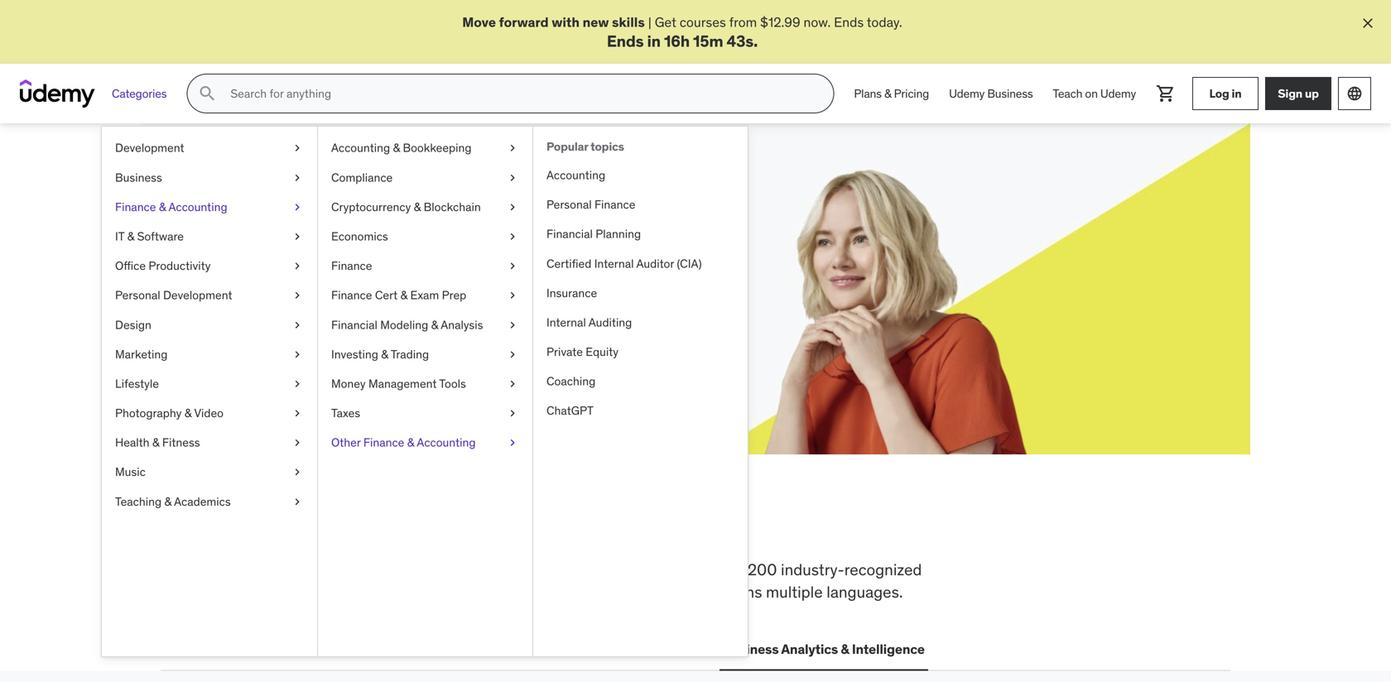 Task type: locate. For each thing, give the bounding box(es) containing it.
2 udemy from the left
[[1101, 86, 1136, 101]]

0 vertical spatial it
[[115, 229, 124, 244]]

xsmall image inside development link
[[291, 140, 304, 156]]

0 horizontal spatial business
[[115, 170, 162, 185]]

personal development link
[[102, 281, 317, 310]]

the
[[215, 505, 268, 548]]

personal up design
[[115, 288, 160, 303]]

content
[[633, 560, 687, 580]]

xsmall image inside the personal development link
[[291, 287, 304, 304]]

xsmall image for music
[[291, 464, 304, 481]]

it & software link
[[102, 222, 317, 251]]

private equity
[[547, 345, 619, 359]]

udemy right on
[[1101, 86, 1136, 101]]

& for blockchain
[[414, 199, 421, 214]]

get
[[655, 14, 676, 31]]

finance & accounting link
[[102, 192, 317, 222]]

& for bookkeeping
[[393, 141, 400, 155]]

skills up supports
[[354, 560, 390, 580]]

2 horizontal spatial business
[[987, 86, 1033, 101]]

xsmall image inside finance & accounting link
[[291, 199, 304, 215]]

& down taxes link
[[407, 435, 414, 450]]

& inside button
[[841, 641, 849, 658]]

xsmall image inside it & software link
[[291, 229, 304, 245]]

it inside button
[[297, 641, 309, 658]]

move
[[462, 14, 496, 31]]

ends
[[834, 14, 864, 31], [607, 31, 644, 51]]

skills
[[220, 196, 295, 230]]

& up office
[[127, 229, 134, 244]]

0 horizontal spatial with
[[352, 237, 377, 254]]

business down "spans" on the right
[[723, 641, 779, 658]]

1 vertical spatial personal
[[115, 288, 160, 303]]

accounting down taxes link
[[417, 435, 476, 450]]

xsmall image inside design link
[[291, 317, 304, 333]]

0 vertical spatial your
[[343, 196, 403, 230]]

2 vertical spatial skills
[[354, 560, 390, 580]]

technical
[[411, 560, 475, 580]]

certified internal auditor (cia)
[[547, 256, 702, 271]]

economics link
[[318, 222, 532, 251]]

& right cert
[[400, 288, 408, 303]]

personal up "financial planning"
[[547, 197, 592, 212]]

intelligence
[[852, 641, 925, 658]]

including
[[529, 560, 593, 580]]

with inside the skills for your future expand your potential with a course for as little as $12.99. sale ends today.
[[352, 237, 377, 254]]

0 vertical spatial skills
[[612, 14, 645, 31]]

xsmall image inside "money management tools" link
[[506, 376, 519, 392]]

potential
[[297, 237, 349, 254]]

0 horizontal spatial financial
[[331, 317, 378, 332]]

need
[[436, 505, 515, 548]]

money management tools
[[331, 376, 466, 391]]

skills up workplace
[[274, 505, 364, 548]]

finance for finance
[[331, 258, 372, 273]]

0 horizontal spatial internal
[[547, 315, 586, 330]]

xsmall image for it & software
[[291, 229, 304, 245]]

teaching & academics
[[115, 494, 231, 509]]

it left certifications
[[297, 641, 309, 658]]

& left video
[[184, 406, 192, 421]]

& for accounting
[[159, 199, 166, 214]]

xsmall image inside music link
[[291, 464, 304, 481]]

xsmall image inside taxes link
[[506, 405, 519, 422]]

sale
[[266, 255, 292, 272]]

udemy business link
[[939, 74, 1043, 114]]

xsmall image for business
[[291, 170, 304, 186]]

0 horizontal spatial today.
[[327, 255, 363, 272]]

0 vertical spatial personal
[[547, 197, 592, 212]]

covering
[[161, 560, 224, 580]]

1 horizontal spatial internal
[[594, 256, 634, 271]]

it certifications button
[[294, 630, 399, 669]]

office
[[115, 258, 146, 273]]

rounded
[[443, 582, 501, 602]]

it
[[115, 229, 124, 244], [297, 641, 309, 658]]

you
[[370, 505, 429, 548]]

1 vertical spatial business
[[115, 170, 162, 185]]

& for software
[[127, 229, 134, 244]]

0 horizontal spatial udemy
[[949, 86, 985, 101]]

internal down planning
[[594, 256, 634, 271]]

finance up it & software
[[115, 199, 156, 214]]

xsmall image for other finance & accounting
[[506, 435, 519, 451]]

xsmall image inside business link
[[291, 170, 304, 186]]

skills left |
[[612, 14, 645, 31]]

for up and
[[691, 560, 710, 580]]

today. inside the skills for your future expand your potential with a course for as little as $12.99. sale ends today.
[[327, 255, 363, 272]]

& for video
[[184, 406, 192, 421]]

finance right other
[[363, 435, 404, 450]]

finance left cert
[[331, 288, 372, 303]]

1 udemy from the left
[[949, 86, 985, 101]]

xsmall image inside financial modeling & analysis link
[[506, 317, 519, 333]]

financial up the investing
[[331, 317, 378, 332]]

sign up link
[[1265, 77, 1332, 110]]

business up finance & accounting
[[115, 170, 162, 185]]

for right course
[[434, 237, 450, 254]]

& left bookkeeping
[[393, 141, 400, 155]]

1 horizontal spatial for
[[434, 237, 450, 254]]

cryptocurrency & blockchain
[[331, 199, 481, 214]]

your up sale
[[268, 237, 293, 254]]

xsmall image for accounting & bookkeeping
[[506, 140, 519, 156]]

xsmall image inside teaching & academics link
[[291, 494, 304, 510]]

1 horizontal spatial in
[[647, 31, 661, 51]]

ends down new
[[607, 31, 644, 51]]

& up the "software"
[[159, 199, 166, 214]]

in up "including"
[[521, 505, 554, 548]]

investing & trading link
[[318, 340, 532, 369]]

xsmall image inside finance link
[[506, 258, 519, 274]]

udemy right pricing
[[949, 86, 985, 101]]

compliance link
[[318, 163, 532, 192]]

in right the log
[[1232, 86, 1242, 101]]

udemy
[[949, 86, 985, 101], [1101, 86, 1136, 101]]

all
[[161, 505, 209, 548]]

0 vertical spatial for
[[299, 196, 338, 230]]

data
[[504, 641, 533, 658]]

1 vertical spatial your
[[268, 237, 293, 254]]

1 vertical spatial for
[[434, 237, 450, 254]]

2 vertical spatial in
[[521, 505, 554, 548]]

1 horizontal spatial financial
[[547, 227, 593, 242]]

marketing link
[[102, 340, 317, 369]]

auditor
[[636, 256, 674, 271]]

finance down economics
[[331, 258, 372, 273]]

1 horizontal spatial as
[[500, 237, 513, 254]]

with
[[552, 14, 580, 31], [352, 237, 377, 254]]

as left little at the left top of the page
[[453, 237, 467, 254]]

xsmall image for marketing
[[291, 346, 304, 363]]

plans & pricing
[[854, 86, 929, 101]]

for up the potential
[[299, 196, 338, 230]]

design link
[[102, 310, 317, 340]]

with left a
[[352, 237, 377, 254]]

1 horizontal spatial personal
[[547, 197, 592, 212]]

submit search image
[[197, 84, 217, 104]]

xsmall image inside cryptocurrency & blockchain link
[[506, 199, 519, 215]]

.
[[754, 31, 758, 51]]

1 vertical spatial development
[[163, 288, 232, 303]]

xsmall image inside finance cert & exam prep link
[[506, 287, 519, 304]]

0 horizontal spatial personal
[[115, 288, 160, 303]]

communication button
[[601, 630, 706, 669]]

2 horizontal spatial in
[[1232, 86, 1242, 101]]

2 horizontal spatial for
[[691, 560, 710, 580]]

0 vertical spatial today.
[[867, 14, 902, 31]]

development for personal
[[163, 288, 232, 303]]

development
[[595, 582, 687, 602]]

xsmall image inside economics link
[[506, 229, 519, 245]]

personal for personal development
[[115, 288, 160, 303]]

1 vertical spatial today.
[[327, 255, 363, 272]]

xsmall image inside investing & trading link
[[506, 346, 519, 363]]

accounting up compliance
[[331, 141, 390, 155]]

business left teach
[[987, 86, 1033, 101]]

other
[[331, 435, 361, 450]]

today. right now.
[[867, 14, 902, 31]]

development down office productivity link
[[163, 288, 232, 303]]

science
[[535, 641, 585, 658]]

over
[[714, 560, 744, 580]]

xsmall image
[[291, 258, 304, 274], [506, 317, 519, 333], [291, 346, 304, 363], [506, 376, 519, 392], [291, 435, 304, 451], [506, 435, 519, 451]]

xsmall image for design
[[291, 317, 304, 333]]

financial inside "link"
[[547, 227, 593, 242]]

course
[[391, 237, 431, 254]]

topics
[[591, 139, 624, 154]]

0 horizontal spatial as
[[453, 237, 467, 254]]

financial for financial modeling & analysis
[[331, 317, 378, 332]]

1 vertical spatial internal
[[547, 315, 586, 330]]

0 vertical spatial business
[[987, 86, 1033, 101]]

development link
[[102, 133, 317, 163]]

& right analytics
[[841, 641, 849, 658]]

popular topics
[[547, 139, 624, 154]]

1 vertical spatial with
[[352, 237, 377, 254]]

xsmall image for taxes
[[506, 405, 519, 422]]

financial up certified
[[547, 227, 593, 242]]

0 vertical spatial in
[[647, 31, 661, 51]]

covering critical workplace skills to technical topics, including prep content for over 200 industry-recognized certifications, our catalog supports well-rounded professional development and spans multiple languages.
[[161, 560, 922, 602]]

xsmall image inside marketing link
[[291, 346, 304, 363]]

0 vertical spatial internal
[[594, 256, 634, 271]]

personal inside other finance & accounting element
[[547, 197, 592, 212]]

today. down the potential
[[327, 255, 363, 272]]

& right teaching
[[164, 494, 172, 509]]

cryptocurrency & blockchain link
[[318, 192, 532, 222]]

development for web
[[195, 641, 277, 658]]

0 horizontal spatial for
[[299, 196, 338, 230]]

as right little at the left top of the page
[[500, 237, 513, 254]]

development
[[115, 141, 184, 155], [163, 288, 232, 303], [195, 641, 277, 658]]

financial for financial planning
[[547, 227, 593, 242]]

cryptocurrency
[[331, 199, 411, 214]]

0 horizontal spatial your
[[268, 237, 293, 254]]

1 vertical spatial financial
[[331, 317, 378, 332]]

2 vertical spatial development
[[195, 641, 277, 658]]

1 as from the left
[[453, 237, 467, 254]]

personal
[[547, 197, 592, 212], [115, 288, 160, 303]]

investing
[[331, 347, 378, 362]]

trading
[[391, 347, 429, 362]]

1 vertical spatial in
[[1232, 86, 1242, 101]]

1 horizontal spatial today.
[[867, 14, 902, 31]]

in
[[647, 31, 661, 51], [1232, 86, 1242, 101], [521, 505, 554, 548]]

with inside move forward with new skills | get courses from $12.99 now. ends today. ends in 16h 15m 43s .
[[552, 14, 580, 31]]

certified
[[547, 256, 592, 271]]

it & software
[[115, 229, 184, 244]]

& down "compliance" link
[[414, 199, 421, 214]]

for
[[299, 196, 338, 230], [434, 237, 450, 254], [691, 560, 710, 580]]

xsmall image for financial modeling & analysis
[[506, 317, 519, 333]]

your
[[343, 196, 403, 230], [268, 237, 293, 254]]

xsmall image for personal development
[[291, 287, 304, 304]]

1 horizontal spatial with
[[552, 14, 580, 31]]

& right plans
[[884, 86, 891, 101]]

tools
[[439, 376, 466, 391]]

1 vertical spatial it
[[297, 641, 309, 658]]

productivity
[[149, 258, 211, 273]]

workplace
[[278, 560, 351, 580]]

0 vertical spatial with
[[552, 14, 580, 31]]

finance cert & exam prep link
[[318, 281, 532, 310]]

pricing
[[894, 86, 929, 101]]

popular
[[547, 139, 588, 154]]

0 horizontal spatial it
[[115, 229, 124, 244]]

ends right now.
[[834, 14, 864, 31]]

xsmall image inside photography & video link
[[291, 405, 304, 422]]

xsmall image inside lifestyle link
[[291, 376, 304, 392]]

& for trading
[[381, 347, 388, 362]]

1 horizontal spatial udemy
[[1101, 86, 1136, 101]]

xsmall image inside "compliance" link
[[506, 170, 519, 186]]

with left new
[[552, 14, 580, 31]]

& right health
[[152, 435, 159, 450]]

0 vertical spatial financial
[[547, 227, 593, 242]]

for inside covering critical workplace skills to technical topics, including prep content for over 200 industry-recognized certifications, our catalog supports well-rounded professional development and spans multiple languages.
[[691, 560, 710, 580]]

xsmall image inside office productivity link
[[291, 258, 304, 274]]

0 horizontal spatial ends
[[607, 31, 644, 51]]

& for pricing
[[884, 86, 891, 101]]

teach on udemy link
[[1043, 74, 1146, 114]]

development right web
[[195, 641, 277, 658]]

in inside "link"
[[1232, 86, 1242, 101]]

development down categories dropdown button
[[115, 141, 184, 155]]

xsmall image for finance cert & exam prep
[[506, 287, 519, 304]]

it for it & software
[[115, 229, 124, 244]]

xsmall image inside other finance & accounting 'link'
[[506, 435, 519, 451]]

xsmall image
[[291, 140, 304, 156], [506, 140, 519, 156], [291, 170, 304, 186], [506, 170, 519, 186], [291, 199, 304, 215], [506, 199, 519, 215], [291, 229, 304, 245], [506, 229, 519, 245], [506, 258, 519, 274], [291, 287, 304, 304], [506, 287, 519, 304], [291, 317, 304, 333], [506, 346, 519, 363], [291, 376, 304, 392], [291, 405, 304, 422], [506, 405, 519, 422], [291, 464, 304, 481], [291, 494, 304, 510]]

& for academics
[[164, 494, 172, 509]]

it up office
[[115, 229, 124, 244]]

as
[[453, 237, 467, 254], [500, 237, 513, 254]]

software
[[137, 229, 184, 244]]

in down |
[[647, 31, 661, 51]]

1 horizontal spatial it
[[297, 641, 309, 658]]

1 horizontal spatial business
[[723, 641, 779, 658]]

business inside button
[[723, 641, 779, 658]]

now.
[[804, 14, 831, 31]]

2 vertical spatial for
[[691, 560, 710, 580]]

to
[[393, 560, 407, 580]]

xsmall image inside accounting & bookkeeping link
[[506, 140, 519, 156]]

certifications,
[[161, 582, 256, 602]]

certified internal auditor (cia) link
[[533, 249, 748, 279]]

your up a
[[343, 196, 403, 230]]

supports
[[342, 582, 405, 602]]

& left the "trading"
[[381, 347, 388, 362]]

development inside button
[[195, 641, 277, 658]]

prep
[[597, 560, 629, 580]]

xsmall image inside health & fitness link
[[291, 435, 304, 451]]

internal up private
[[547, 315, 586, 330]]

health
[[115, 435, 150, 450]]

close image
[[1360, 15, 1376, 31]]

xsmall image for money management tools
[[506, 376, 519, 392]]

2 vertical spatial business
[[723, 641, 779, 658]]



Task type: describe. For each thing, give the bounding box(es) containing it.
other finance & accounting link
[[318, 428, 532, 458]]

1 vertical spatial skills
[[274, 505, 364, 548]]

internal auditing link
[[533, 308, 748, 338]]

accounting inside 'link'
[[417, 435, 476, 450]]

economics
[[331, 229, 388, 244]]

finance cert & exam prep
[[331, 288, 466, 303]]

multiple
[[766, 582, 823, 602]]

photography & video link
[[102, 399, 317, 428]]

modeling
[[380, 317, 428, 332]]

(cia)
[[677, 256, 702, 271]]

leadership button
[[412, 630, 487, 669]]

certifications
[[311, 641, 395, 658]]

cert
[[375, 288, 398, 303]]

skills for your future expand your potential with a course for as little as $12.99. sale ends today.
[[220, 196, 513, 272]]

& left analysis in the left top of the page
[[431, 317, 438, 332]]

business for business
[[115, 170, 162, 185]]

sign up
[[1278, 86, 1319, 101]]

log in
[[1209, 86, 1242, 101]]

udemy business
[[949, 86, 1033, 101]]

xsmall image for compliance
[[506, 170, 519, 186]]

insurance link
[[533, 279, 748, 308]]

our
[[260, 582, 283, 602]]

shopping cart with 0 items image
[[1156, 84, 1176, 104]]

photography
[[115, 406, 182, 421]]

health & fitness
[[115, 435, 200, 450]]

marketing
[[115, 347, 168, 362]]

for for workplace
[[691, 560, 710, 580]]

business for business analytics & intelligence
[[723, 641, 779, 658]]

new
[[583, 14, 609, 31]]

photography & video
[[115, 406, 224, 421]]

it for it certifications
[[297, 641, 309, 658]]

web
[[164, 641, 192, 658]]

1 horizontal spatial your
[[343, 196, 403, 230]]

financial planning link
[[533, 220, 748, 249]]

plans & pricing link
[[844, 74, 939, 114]]

skills inside move forward with new skills | get courses from $12.99 now. ends today. ends in 16h 15m 43s .
[[612, 14, 645, 31]]

move forward with new skills | get courses from $12.99 now. ends today. ends in 16h 15m 43s .
[[462, 14, 902, 51]]

lifestyle
[[115, 376, 159, 391]]

accounting down business link
[[169, 199, 227, 214]]

teaching
[[115, 494, 162, 509]]

all the skills you need in one place
[[161, 505, 712, 548]]

music link
[[102, 458, 317, 487]]

personal finance link
[[533, 190, 748, 220]]

teaching & academics link
[[102, 487, 317, 517]]

planning
[[596, 227, 641, 242]]

catalog
[[287, 582, 339, 602]]

xsmall image for health & fitness
[[291, 435, 304, 451]]

recognized
[[844, 560, 922, 580]]

investing & trading
[[331, 347, 429, 362]]

xsmall image for finance
[[506, 258, 519, 274]]

internal auditing
[[547, 315, 632, 330]]

finance up planning
[[595, 197, 636, 212]]

health & fitness link
[[102, 428, 317, 458]]

Search for anything text field
[[227, 80, 813, 108]]

well-
[[408, 582, 443, 602]]

design
[[115, 317, 151, 332]]

up
[[1305, 86, 1319, 101]]

professional
[[505, 582, 591, 602]]

prep
[[442, 288, 466, 303]]

xsmall image for investing & trading
[[506, 346, 519, 363]]

1 horizontal spatial ends
[[834, 14, 864, 31]]

chatgpt link
[[533, 396, 748, 426]]

on
[[1085, 86, 1098, 101]]

xsmall image for office productivity
[[291, 258, 304, 274]]

accounting down the popular
[[547, 168, 605, 183]]

communication
[[605, 641, 703, 658]]

one
[[560, 505, 619, 548]]

web development
[[164, 641, 277, 658]]

2 as from the left
[[500, 237, 513, 254]]

& for fitness
[[152, 435, 159, 450]]

log
[[1209, 86, 1229, 101]]

expand
[[220, 237, 265, 254]]

xsmall image for cryptocurrency & blockchain
[[506, 199, 519, 215]]

xsmall image for development
[[291, 140, 304, 156]]

accounting & bookkeeping
[[331, 141, 472, 155]]

little
[[470, 237, 496, 254]]

choose a language image
[[1347, 85, 1363, 102]]

forward
[[499, 14, 549, 31]]

place
[[625, 505, 712, 548]]

xsmall image for photography & video
[[291, 405, 304, 422]]

teach
[[1053, 86, 1083, 101]]

music
[[115, 465, 146, 480]]

xsmall image for lifestyle
[[291, 376, 304, 392]]

a
[[381, 237, 388, 254]]

courses
[[680, 14, 726, 31]]

lifestyle link
[[102, 369, 317, 399]]

$12.99
[[760, 14, 800, 31]]

udemy image
[[20, 80, 95, 108]]

financial planning
[[547, 227, 641, 242]]

finance inside 'link'
[[363, 435, 404, 450]]

private
[[547, 345, 583, 359]]

topics,
[[478, 560, 525, 580]]

analysis
[[441, 317, 483, 332]]

insurance
[[547, 286, 597, 301]]

video
[[194, 406, 224, 421]]

web development button
[[161, 630, 281, 669]]

accounting & bookkeeping link
[[318, 133, 532, 163]]

private equity link
[[533, 338, 748, 367]]

data science button
[[500, 630, 588, 669]]

finance for finance & accounting
[[115, 199, 156, 214]]

& inside 'link'
[[407, 435, 414, 450]]

finance for finance cert & exam prep
[[331, 288, 372, 303]]

academics
[[174, 494, 231, 509]]

in inside move forward with new skills | get courses from $12.99 now. ends today. ends in 16h 15m 43s .
[[647, 31, 661, 51]]

xsmall image for finance & accounting
[[291, 199, 304, 215]]

industry-
[[781, 560, 844, 580]]

spans
[[721, 582, 762, 602]]

for for your
[[434, 237, 450, 254]]

categories
[[112, 86, 167, 101]]

office productivity link
[[102, 251, 317, 281]]

0 horizontal spatial in
[[521, 505, 554, 548]]

finance link
[[318, 251, 532, 281]]

0 vertical spatial development
[[115, 141, 184, 155]]

xsmall image for economics
[[506, 229, 519, 245]]

personal for personal finance
[[547, 197, 592, 212]]

today. inside move forward with new skills | get courses from $12.99 now. ends today. ends in 16h 15m 43s .
[[867, 14, 902, 31]]

blockchain
[[424, 199, 481, 214]]

other finance & accounting element
[[532, 127, 748, 657]]

xsmall image for teaching & academics
[[291, 494, 304, 510]]

finance & accounting
[[115, 199, 227, 214]]

skills inside covering critical workplace skills to technical topics, including prep content for over 200 industry-recognized certifications, our catalog supports well-rounded professional development and spans multiple languages.
[[354, 560, 390, 580]]



Task type: vqa. For each thing, say whether or not it's contained in the screenshot.
'Development' in "development" LINK
yes



